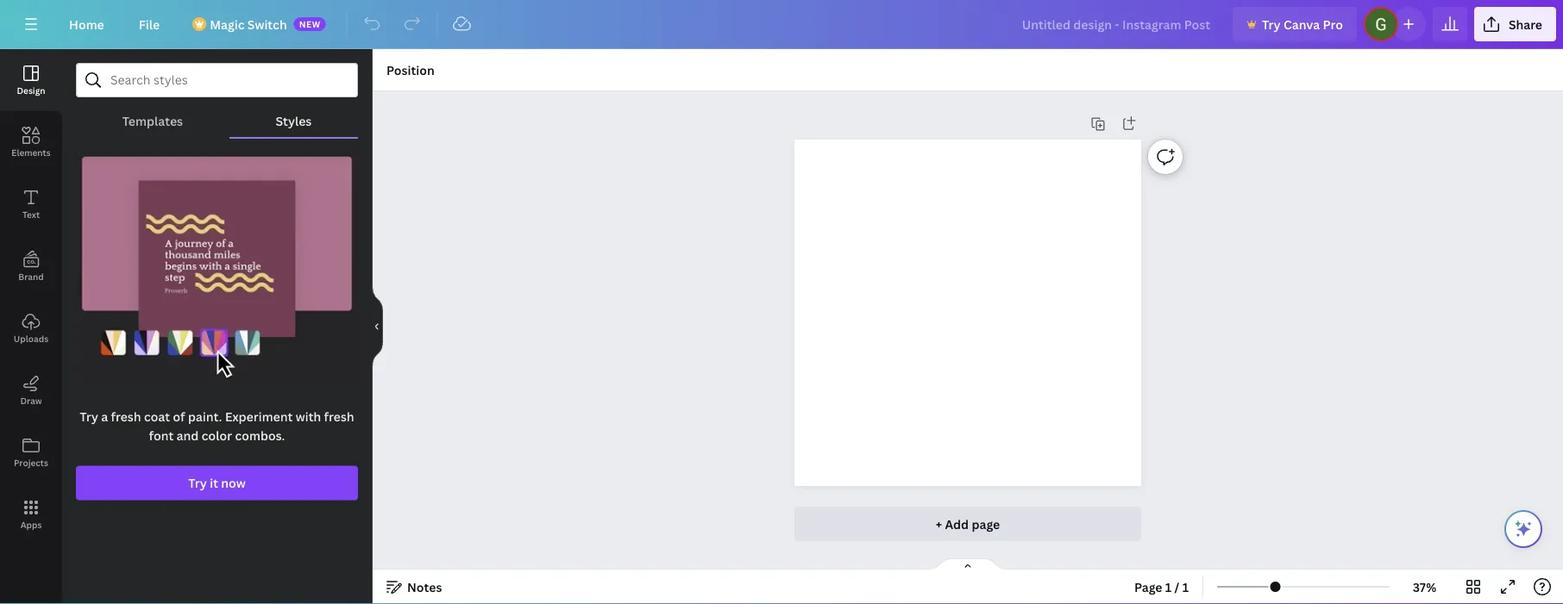 Task type: describe. For each thing, give the bounding box(es) containing it.
try for try it now
[[188, 475, 207, 492]]

Design title text field
[[1008, 7, 1226, 41]]

design
[[17, 85, 45, 96]]

styles button
[[229, 104, 358, 137]]

+
[[936, 516, 942, 533]]

draw button
[[0, 360, 62, 422]]

show pages image
[[926, 558, 1009, 572]]

try for try canva pro
[[1262, 16, 1281, 32]]

37% button
[[1397, 574, 1453, 601]]

canva
[[1284, 16, 1320, 32]]

1 1 from the left
[[1165, 579, 1172, 596]]

pro
[[1323, 16, 1343, 32]]

try for try a fresh coat of paint. experiment with fresh font and color combos.
[[80, 409, 98, 425]]

side panel tab list
[[0, 49, 62, 546]]

apps
[[20, 519, 42, 531]]

paint.
[[188, 409, 222, 425]]

main menu bar
[[0, 0, 1563, 49]]

try it now
[[188, 475, 246, 492]]

2 fresh from the left
[[324, 409, 354, 425]]

1 fresh from the left
[[111, 409, 141, 425]]

page
[[1134, 579, 1162, 596]]

home
[[69, 16, 104, 32]]

2 1 from the left
[[1182, 579, 1189, 596]]

uploads
[[14, 333, 48, 345]]

design button
[[0, 49, 62, 111]]

/
[[1175, 579, 1179, 596]]

new
[[299, 18, 321, 30]]

projects
[[14, 457, 48, 469]]

font
[[149, 428, 174, 444]]

37%
[[1413, 579, 1437, 596]]

try a fresh coat of paint. experiment with fresh font and color combos.
[[80, 409, 354, 444]]

of
[[173, 409, 185, 425]]

notes
[[407, 579, 442, 596]]

file
[[139, 16, 160, 32]]

brand button
[[0, 235, 62, 298]]

experiment
[[225, 409, 293, 425]]

try it now button
[[76, 466, 358, 501]]

elements
[[11, 147, 51, 158]]

hide image
[[372, 286, 383, 368]]



Task type: vqa. For each thing, say whether or not it's contained in the screenshot.
top made
no



Task type: locate. For each thing, give the bounding box(es) containing it.
try inside try a fresh coat of paint. experiment with fresh font and color combos.
[[80, 409, 98, 425]]

with
[[296, 409, 321, 425]]

1
[[1165, 579, 1172, 596], [1182, 579, 1189, 596]]

templates
[[122, 113, 183, 129]]

try inside button
[[1262, 16, 1281, 32]]

try left canva
[[1262, 16, 1281, 32]]

1 vertical spatial try
[[80, 409, 98, 425]]

1 horizontal spatial fresh
[[324, 409, 354, 425]]

and
[[177, 428, 199, 444]]

magic
[[210, 16, 245, 32]]

share
[[1509, 16, 1542, 32]]

fresh right with in the bottom of the page
[[324, 409, 354, 425]]

text button
[[0, 173, 62, 235]]

brand
[[18, 271, 44, 283]]

1 horizontal spatial 1
[[1182, 579, 1189, 596]]

combos.
[[235, 428, 285, 444]]

1 right /
[[1182, 579, 1189, 596]]

0 horizontal spatial fresh
[[111, 409, 141, 425]]

try
[[1262, 16, 1281, 32], [80, 409, 98, 425], [188, 475, 207, 492]]

2 horizontal spatial try
[[1262, 16, 1281, 32]]

now
[[221, 475, 246, 492]]

home link
[[55, 7, 118, 41]]

fresh
[[111, 409, 141, 425], [324, 409, 354, 425]]

magic switch
[[210, 16, 287, 32]]

draw
[[20, 395, 42, 407]]

file button
[[125, 7, 174, 41]]

1 horizontal spatial try
[[188, 475, 207, 492]]

color
[[202, 428, 232, 444]]

switch
[[247, 16, 287, 32]]

try left a
[[80, 409, 98, 425]]

try canva pro button
[[1233, 7, 1357, 41]]

canva assistant image
[[1513, 519, 1534, 540]]

share button
[[1474, 7, 1556, 41]]

+ add page
[[936, 516, 1000, 533]]

position button
[[380, 56, 441, 84]]

Search styles search field
[[110, 64, 323, 97]]

page 1 / 1
[[1134, 579, 1189, 596]]

0 horizontal spatial 1
[[1165, 579, 1172, 596]]

elements button
[[0, 111, 62, 173]]

apps button
[[0, 484, 62, 546]]

position
[[386, 62, 435, 78]]

2 vertical spatial try
[[188, 475, 207, 492]]

projects button
[[0, 422, 62, 484]]

notes button
[[380, 574, 449, 601]]

try left it
[[188, 475, 207, 492]]

0 horizontal spatial try
[[80, 409, 98, 425]]

coat
[[144, 409, 170, 425]]

page
[[972, 516, 1000, 533]]

1 left /
[[1165, 579, 1172, 596]]

add
[[945, 516, 969, 533]]

0 vertical spatial try
[[1262, 16, 1281, 32]]

templates button
[[76, 104, 229, 137]]

uploads button
[[0, 298, 62, 360]]

it
[[210, 475, 218, 492]]

a
[[101, 409, 108, 425]]

styles
[[276, 113, 312, 129]]

+ add page button
[[794, 507, 1141, 542]]

text
[[22, 209, 40, 220]]

fresh right a
[[111, 409, 141, 425]]

try inside button
[[188, 475, 207, 492]]

try canva pro
[[1262, 16, 1343, 32]]



